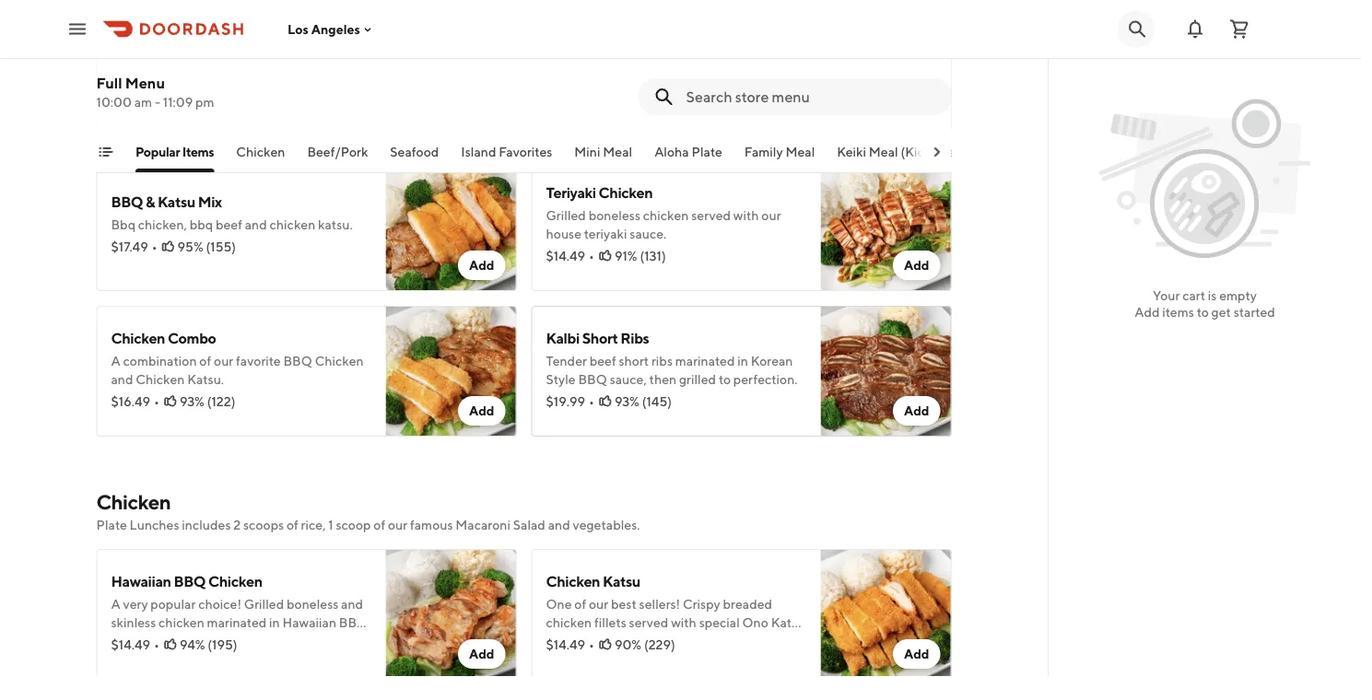 Task type: vqa. For each thing, say whether or not it's contained in the screenshot.


Task type: locate. For each thing, give the bounding box(es) containing it.
1 skinless from the top
[[111, 81, 156, 96]]

our left famous
[[388, 518, 408, 533]]

and right bbq
[[245, 217, 267, 232]]

our up katsu.
[[214, 354, 234, 369]]

90% left (188)
[[615, 103, 642, 118]]

meal right 'keiki'
[[869, 144, 898, 160]]

of up katsu.
[[199, 354, 211, 369]]

served down sellers!
[[629, 616, 669, 631]]

$14.49 for first the hawaiian bbq chicken image from the bottom
[[111, 638, 150, 653]]

skinless for first the hawaiian bbq chicken image from the bottom
[[111, 616, 156, 631]]

meal
[[603, 144, 632, 160], [786, 144, 815, 160], [869, 144, 898, 160]]

chicken up $16.49 •
[[136, 372, 185, 387]]

2 94% (195) from the top
[[180, 638, 237, 653]]

choice! up pm
[[198, 62, 242, 77]]

$17.49
[[111, 239, 148, 255]]

• for chicken combo image
[[154, 394, 159, 409]]

2 vertical spatial in
[[269, 616, 280, 631]]

93% down sauce,
[[615, 394, 640, 409]]

1 vertical spatial grilled
[[546, 208, 586, 223]]

bbq inside chicken combo a combination of our favorite bbq chicken and chicken katsu.
[[284, 354, 312, 369]]

katsu up best
[[603, 573, 641, 591]]

1 vertical spatial combination
[[123, 354, 197, 369]]

of left rice,
[[287, 518, 299, 533]]

• for chicken katsu "image"
[[589, 638, 595, 653]]

items
[[182, 144, 214, 160]]

plate inside aloha plate button
[[692, 144, 722, 160]]

(195)
[[208, 103, 237, 118], [208, 638, 237, 653]]

boneless inside teriyaki chicken grilled boneless chicken served with our house teriyaki sauce.
[[589, 208, 641, 223]]

katsu right 'ono'
[[772, 616, 805, 631]]

sellers!
[[640, 597, 681, 612]]

1 vertical spatial 94% (195)
[[180, 638, 237, 653]]

meal for keiki
[[869, 144, 898, 160]]

95% (155)
[[178, 239, 236, 255]]

chicken
[[159, 81, 205, 96], [643, 208, 689, 223], [270, 217, 316, 232], [159, 616, 205, 631], [546, 616, 592, 631]]

very right full
[[123, 62, 148, 77]]

3 meal from the left
[[869, 144, 898, 160]]

(229)
[[645, 638, 676, 653]]

boneless down rice,
[[287, 597, 339, 612]]

chicken inside chicken plate lunches includes 2 scoops of rice, 1 scoop of our famous macaroni salad and vegetables.
[[96, 491, 171, 515]]

1 vertical spatial very
[[123, 597, 148, 612]]

katsu up the chicken,
[[158, 193, 195, 211]]

beef up (155)
[[216, 217, 242, 232]]

in for second the hawaiian bbq chicken image from the bottom
[[269, 81, 280, 96]]

chicken right favorite at the left bottom of the page
[[315, 354, 364, 369]]

& inside the bbq & katsu mix bbq chicken, bbq beef and chicken katsu.
[[146, 193, 155, 211]]

$14.49 for chicken katsu "image"
[[546, 638, 586, 653]]

0 horizontal spatial to
[[719, 372, 731, 387]]

0 horizontal spatial beef
[[216, 217, 242, 232]]

open menu image
[[66, 18, 89, 40]]

0 vertical spatial 94%
[[180, 103, 205, 118]]

meal for mini
[[603, 144, 632, 160]]

crispy
[[683, 597, 721, 612]]

most
[[711, 62, 740, 77]]

of
[[635, 62, 647, 77], [674, 62, 686, 77], [199, 354, 211, 369], [287, 518, 299, 533], [374, 518, 386, 533], [575, 597, 587, 612]]

2 90% from the top
[[615, 638, 642, 653]]

a combination of two of our most popular items: hawaiian bbq chicken & bbq beef. 90% (188)
[[546, 62, 796, 118]]

93% down katsu.
[[180, 394, 205, 409]]

mini
[[574, 144, 600, 160]]

0 vertical spatial choice!
[[198, 62, 242, 77]]

and inside the bbq & katsu mix bbq chicken, bbq beef and chicken katsu.
[[245, 217, 267, 232]]

breaded
[[723, 597, 773, 612]]

0 vertical spatial served
[[692, 208, 731, 223]]

•
[[154, 103, 159, 118], [152, 239, 157, 255], [589, 249, 595, 264], [154, 394, 159, 409], [589, 394, 595, 409], [154, 638, 159, 653], [589, 638, 595, 653]]

1 94% (195) from the top
[[180, 103, 237, 118]]

1 vertical spatial served
[[629, 616, 669, 631]]

0 vertical spatial hawaiian bbq chicken a very popular choice! grilled boneless and skinless chicken marinated in hawaiian bbq sauce.
[[111, 38, 368, 114]]

1 horizontal spatial 93%
[[615, 394, 640, 409]]

very down lunches
[[123, 597, 148, 612]]

11:09
[[163, 95, 193, 110]]

with down the crispy
[[671, 616, 697, 631]]

1 horizontal spatial with
[[734, 208, 759, 223]]

with inside teriyaki chicken grilled boneless chicken served with our house teriyaki sauce.
[[734, 208, 759, 223]]

1 vertical spatial katsu
[[603, 573, 641, 591]]

chicken inside teriyaki chicken grilled boneless chicken served with our house teriyaki sauce.
[[643, 208, 689, 223]]

hawaiian
[[111, 38, 171, 56], [283, 81, 337, 96], [584, 81, 638, 96], [111, 573, 171, 591], [283, 616, 337, 631]]

los angeles
[[288, 21, 360, 37]]

in
[[269, 81, 280, 96], [738, 354, 749, 369], [269, 616, 280, 631]]

0 horizontal spatial combination
[[123, 354, 197, 369]]

0 vertical spatial hawaiian bbq chicken image
[[386, 15, 517, 146]]

plate right 'aloha'
[[692, 144, 722, 160]]

chicken
[[208, 38, 263, 56], [672, 81, 721, 96], [236, 144, 285, 160], [599, 184, 653, 201], [111, 330, 165, 347], [315, 354, 364, 369], [136, 372, 185, 387], [96, 491, 171, 515], [208, 573, 263, 591], [546, 573, 600, 591]]

chicken left combo
[[111, 330, 165, 347]]

2 choice! from the top
[[198, 597, 242, 612]]

combination down combo
[[123, 354, 197, 369]]

skinless
[[111, 81, 156, 96], [111, 616, 156, 631]]

popular
[[135, 144, 180, 160]]

add button
[[893, 105, 941, 135], [458, 251, 506, 280], [893, 251, 941, 280], [458, 397, 506, 426], [893, 397, 941, 426], [458, 640, 506, 669], [893, 640, 941, 669]]

1 vertical spatial in
[[738, 354, 749, 369]]

teriyaki
[[584, 226, 628, 242]]

grilled inside teriyaki chicken grilled boneless chicken served with our house teriyaki sauce.
[[546, 208, 586, 223]]

0 vertical spatial in
[[269, 81, 280, 96]]

1 vertical spatial choice!
[[198, 597, 242, 612]]

and up $16.49
[[111, 372, 133, 387]]

with down family
[[734, 208, 759, 223]]

show menu categories image
[[98, 145, 113, 160]]

beef inside the bbq & katsu mix bbq chicken, bbq beef and chicken katsu.
[[216, 217, 242, 232]]

choice! for second the hawaiian bbq chicken image from the bottom
[[198, 62, 242, 77]]

beef down short
[[590, 354, 617, 369]]

0 vertical spatial to
[[1198, 305, 1210, 320]]

angeles
[[311, 21, 360, 37]]

1 94% from the top
[[180, 103, 205, 118]]

1 vertical spatial hawaiian bbq chicken a very popular choice! grilled boneless and skinless chicken marinated in hawaiian bbq sauce.
[[111, 573, 368, 649]]

hawaiian bbq chicken a very popular choice! grilled boneless and skinless chicken marinated in hawaiian bbq sauce. down 2
[[111, 573, 368, 649]]

0 horizontal spatial served
[[629, 616, 669, 631]]

meal for family
[[786, 144, 815, 160]]

marinated inside kalbi short ribs tender beef short ribs marinated in korean style bbq sauce, then grilled to perfection.
[[676, 354, 735, 369]]

& up the chicken,
[[146, 193, 155, 211]]

chicken right items
[[236, 144, 285, 160]]

2 very from the top
[[123, 597, 148, 612]]

2 vertical spatial marinated
[[207, 616, 267, 631]]

marinated
[[207, 81, 267, 96], [676, 354, 735, 369], [207, 616, 267, 631]]

to left get
[[1198, 305, 1210, 320]]

2 skinless from the top
[[111, 616, 156, 631]]

1 vertical spatial plate
[[96, 518, 127, 533]]

1 choice! from the top
[[198, 62, 242, 77]]

kalbi short ribs tender beef short ribs marinated in korean style bbq sauce, then grilled to perfection.
[[546, 330, 798, 387]]

sauce,
[[610, 372, 647, 387]]

0 horizontal spatial meal
[[603, 144, 632, 160]]

meal right family
[[786, 144, 815, 160]]

katsu.
[[187, 372, 224, 387]]

1 horizontal spatial &
[[723, 81, 732, 96]]

chicken up lunches
[[96, 491, 171, 515]]

includes
[[182, 518, 231, 533]]

boneless up "teriyaki"
[[589, 208, 641, 223]]

2 hawaiian bbq chicken a very popular choice! grilled boneless and skinless chicken marinated in hawaiian bbq sauce. from the top
[[111, 573, 368, 649]]

$19.99 •
[[546, 394, 595, 409]]

and right "salad"
[[548, 518, 571, 533]]

1 vertical spatial boneless
[[589, 208, 641, 223]]

1 vertical spatial with
[[671, 616, 697, 631]]

2 (195) from the top
[[208, 638, 237, 653]]

special
[[700, 616, 740, 631]]

0 vertical spatial &
[[723, 81, 732, 96]]

10:00
[[96, 95, 132, 110]]

2 93% from the left
[[615, 394, 640, 409]]

1 horizontal spatial served
[[692, 208, 731, 223]]

1 vertical spatial 94%
[[180, 638, 205, 653]]

and down angeles
[[341, 62, 363, 77]]

0 vertical spatial plate
[[692, 144, 722, 160]]

macaroni
[[456, 518, 511, 533]]

popular inside a combination of two of our most popular items: hawaiian bbq chicken & bbq beef. 90% (188)
[[742, 62, 787, 77]]

of right scoop
[[374, 518, 386, 533]]

$14.49
[[111, 103, 150, 118], [546, 249, 586, 264], [111, 638, 150, 653], [546, 638, 586, 653]]

chicken button
[[236, 143, 285, 172]]

island favorites
[[461, 144, 552, 160]]

a inside chicken combo a combination of our favorite bbq chicken and chicken katsu.
[[111, 354, 121, 369]]

90% (229)
[[615, 638, 676, 653]]

1 horizontal spatial beef
[[590, 354, 617, 369]]

chicken up pm
[[208, 38, 263, 56]]

combination inside chicken combo a combination of our favorite bbq chicken and chicken katsu.
[[123, 354, 197, 369]]

&
[[723, 81, 732, 96], [146, 193, 155, 211]]

very
[[123, 62, 148, 77], [123, 597, 148, 612]]

beef
[[216, 217, 242, 232], [590, 354, 617, 369]]

ribs
[[652, 354, 673, 369]]

add button for chicken katsu
[[893, 640, 941, 669]]

0 horizontal spatial katsu
[[158, 193, 195, 211]]

0 vertical spatial boneless
[[287, 62, 339, 77]]

(kid's
[[901, 144, 934, 160]]

vegetables.
[[573, 518, 640, 533]]

0 vertical spatial with
[[734, 208, 759, 223]]

$19.99
[[546, 394, 586, 409]]

teriyaki chicken grilled boneless chicken served with our house teriyaki sauce.
[[546, 184, 782, 242]]

bbq
[[190, 217, 213, 232]]

1 vertical spatial to
[[719, 372, 731, 387]]

0 vertical spatial beef
[[216, 217, 242, 232]]

1 meal from the left
[[603, 144, 632, 160]]

0 vertical spatial 94% (195)
[[180, 103, 237, 118]]

mini meal
[[574, 144, 632, 160]]

kalbi
[[546, 330, 580, 347]]

add for bbq & katsu mix
[[469, 258, 495, 273]]

boneless down los angeles
[[287, 62, 339, 77]]

$14.49 • for add button associated with teriyaki chicken
[[546, 249, 595, 264]]

aloha plate button
[[654, 143, 722, 172]]

1 horizontal spatial katsu
[[603, 573, 641, 591]]

add for chicken katsu
[[905, 647, 930, 662]]

0 horizontal spatial 93%
[[180, 394, 205, 409]]

our inside chicken plate lunches includes 2 scoops of rice, 1 scoop of our famous macaroni salad and vegetables.
[[388, 518, 408, 533]]

choice! down includes
[[198, 597, 242, 612]]

and inside chicken combo a combination of our favorite bbq chicken and chicken katsu.
[[111, 372, 133, 387]]

0 vertical spatial marinated
[[207, 81, 267, 96]]

family meal
[[744, 144, 815, 160]]

0 horizontal spatial with
[[671, 616, 697, 631]]

2 meal from the left
[[786, 144, 815, 160]]

0 vertical spatial grilled
[[244, 62, 284, 77]]

• for teriyaki chicken image
[[589, 249, 595, 264]]

1 vertical spatial marinated
[[676, 354, 735, 369]]

• for first the hawaiian bbq chicken image from the bottom
[[154, 638, 159, 653]]

1 vertical spatial hawaiian bbq chicken image
[[386, 550, 517, 678]]

2 vertical spatial katsu
[[772, 616, 805, 631]]

bbq & katsu mix bbq chicken, bbq beef and chicken katsu.
[[111, 193, 353, 232]]

1 horizontal spatial to
[[1198, 305, 1210, 320]]

(131)
[[640, 249, 666, 264]]

2 horizontal spatial meal
[[869, 144, 898, 160]]

bbq inside the bbq & katsu mix bbq chicken, bbq beef and chicken katsu.
[[111, 193, 143, 211]]

add button for chicken combo
[[458, 397, 506, 426]]

bbq inside kalbi short ribs tender beef short ribs marinated in korean style bbq sauce, then grilled to perfection.
[[579, 372, 608, 387]]

and
[[341, 62, 363, 77], [245, 217, 267, 232], [111, 372, 133, 387], [548, 518, 571, 533], [341, 597, 363, 612]]

0 vertical spatial katsu
[[158, 193, 195, 211]]

& down most
[[723, 81, 732, 96]]

chicken inside chicken katsu one of our best sellers! crispy breaded chicken fillets served with special ono katsu sauce.
[[546, 616, 592, 631]]

90% down fillets
[[615, 638, 642, 653]]

1 90% from the top
[[615, 103, 642, 118]]

add for chicken combo
[[469, 403, 495, 419]]

Item Search search field
[[687, 87, 937, 107]]

served inside teriyaki chicken grilled boneless chicken served with our house teriyaki sauce.
[[692, 208, 731, 223]]

combination up items:
[[558, 62, 632, 77]]

with
[[734, 208, 759, 223], [671, 616, 697, 631]]

items
[[1163, 305, 1195, 320]]

scroll menu navigation right image
[[930, 145, 945, 160]]

combination inside a combination of two of our most popular items: hawaiian bbq chicken & bbq beef. 90% (188)
[[558, 62, 632, 77]]

served down aloha plate button
[[692, 208, 731, 223]]

0 vertical spatial combination
[[558, 62, 632, 77]]

to right grilled
[[719, 372, 731, 387]]

chicken up the one in the bottom left of the page
[[546, 573, 600, 591]]

chicken down mini meal button
[[599, 184, 653, 201]]

of right the one in the bottom left of the page
[[575, 597, 587, 612]]

1 93% from the left
[[180, 394, 205, 409]]

0 horizontal spatial plate
[[96, 518, 127, 533]]

popular up the beef.
[[742, 62, 787, 77]]

94%
[[180, 103, 205, 118], [180, 638, 205, 653]]

lunches
[[130, 518, 179, 533]]

and down scoop
[[341, 597, 363, 612]]

full
[[96, 74, 122, 92]]

meal right mini on the left top
[[603, 144, 632, 160]]

0 vertical spatial 90%
[[615, 103, 642, 118]]

2 horizontal spatial katsu
[[772, 616, 805, 631]]

1 vertical spatial skinless
[[111, 616, 156, 631]]

ribs
[[621, 330, 650, 347]]

your cart is empty add items to get started
[[1135, 288, 1276, 320]]

chicken down most
[[672, 81, 721, 96]]

1 horizontal spatial plate
[[692, 144, 722, 160]]

our inside chicken combo a combination of our favorite bbq chicken and chicken katsu.
[[214, 354, 234, 369]]

1 horizontal spatial combination
[[558, 62, 632, 77]]

1 vertical spatial 90%
[[615, 638, 642, 653]]

our down family meal button
[[762, 208, 782, 223]]

1 vertical spatial (195)
[[208, 638, 237, 653]]

2 94% from the top
[[180, 638, 205, 653]]

boneless
[[287, 62, 339, 77], [589, 208, 641, 223], [287, 597, 339, 612]]

keiki meal (kid's meal)
[[837, 144, 970, 160]]

seafood
[[390, 144, 439, 160]]

0 vertical spatial very
[[123, 62, 148, 77]]

hawaiian bbq chicken a very popular choice! grilled boneless and skinless chicken marinated in hawaiian bbq sauce. down los
[[111, 38, 368, 114]]

plate for aloha
[[692, 144, 722, 160]]

plate
[[692, 144, 722, 160], [96, 518, 127, 533]]

chicken katsu one of our best sellers! crispy breaded chicken fillets served with special ono katsu sauce.
[[546, 573, 805, 649]]

combination
[[558, 62, 632, 77], [123, 354, 197, 369]]

0 vertical spatial (195)
[[208, 103, 237, 118]]

1 horizontal spatial meal
[[786, 144, 815, 160]]

0 vertical spatial skinless
[[111, 81, 156, 96]]

teriyaki
[[546, 184, 596, 201]]

chicken inside chicken katsu one of our best sellers! crispy breaded chicken fillets served with special ono katsu sauce.
[[546, 573, 600, 591]]

hawaiian bbq chicken image
[[386, 15, 517, 146], [386, 550, 517, 678]]

1 vertical spatial beef
[[590, 354, 617, 369]]

1 hawaiian bbq chicken a very popular choice! grilled boneless and skinless chicken marinated in hawaiian bbq sauce. from the top
[[111, 38, 368, 114]]

1 vertical spatial &
[[146, 193, 155, 211]]

grilled
[[244, 62, 284, 77], [546, 208, 586, 223], [244, 597, 284, 612]]

our up fillets
[[589, 597, 609, 612]]

chicken katsu image
[[821, 550, 952, 678]]

our left most
[[688, 62, 708, 77]]

plate left lunches
[[96, 518, 127, 533]]

served inside chicken katsu one of our best sellers! crispy breaded chicken fillets served with special ono katsu sauce.
[[629, 616, 669, 631]]

0 horizontal spatial &
[[146, 193, 155, 211]]

plate inside chicken plate lunches includes 2 scoops of rice, 1 scoop of our famous macaroni salad and vegetables.
[[96, 518, 127, 533]]



Task type: describe. For each thing, give the bounding box(es) containing it.
chicken & beef combo image
[[821, 15, 952, 146]]

91%
[[615, 249, 638, 264]]

• for kalbi short ribs image
[[589, 394, 595, 409]]

of inside chicken katsu one of our best sellers! crispy breaded chicken fillets served with special ono katsu sauce.
[[575, 597, 587, 612]]

beef/pork button
[[307, 143, 368, 172]]

add for hawaiian bbq chicken
[[469, 647, 495, 662]]

add button for kalbi short ribs
[[893, 397, 941, 426]]

korean
[[751, 354, 793, 369]]

2 hawaiian bbq chicken image from the top
[[386, 550, 517, 678]]

chicken combo a combination of our favorite bbq chicken and chicken katsu.
[[111, 330, 364, 387]]

fillets
[[595, 616, 627, 631]]

add button for teriyaki chicken
[[893, 251, 941, 280]]

scoops
[[243, 518, 284, 533]]

aloha plate
[[654, 144, 722, 160]]

91% (131)
[[615, 249, 666, 264]]

to inside your cart is empty add items to get started
[[1198, 305, 1210, 320]]

90% inside a combination of two of our most popular items: hawaiian bbq chicken & bbq beef. 90% (188)
[[615, 103, 642, 118]]

2 vertical spatial grilled
[[244, 597, 284, 612]]

mini meal button
[[574, 143, 632, 172]]

and inside chicken plate lunches includes 2 scoops of rice, 1 scoop of our famous macaroni salad and vegetables.
[[548, 518, 571, 533]]

$14.49 for teriyaki chicken image
[[546, 249, 586, 264]]

sauce. inside chicken katsu one of our best sellers! crispy breaded chicken fillets served with special ono katsu sauce.
[[546, 634, 585, 649]]

chicken inside teriyaki chicken grilled boneless chicken served with our house teriyaki sauce.
[[599, 184, 653, 201]]

93% (145)
[[615, 394, 672, 409]]

full menu 10:00 am - 11:09 pm
[[96, 74, 214, 110]]

pm
[[196, 95, 214, 110]]

0 items, open order cart image
[[1229, 18, 1251, 40]]

menu
[[125, 74, 165, 92]]

chicken plate lunches includes 2 scoops of rice, 1 scoop of our famous macaroni salad and vegetables.
[[96, 491, 640, 533]]

short
[[619, 354, 649, 369]]

chicken inside a combination of two of our most popular items: hawaiian bbq chicken & bbq beef. 90% (188)
[[672, 81, 721, 96]]

perfection.
[[734, 372, 798, 387]]

short
[[583, 330, 618, 347]]

(155)
[[206, 239, 236, 255]]

beef.
[[766, 81, 796, 96]]

combo
[[168, 330, 216, 347]]

favorites
[[499, 144, 552, 160]]

katsu inside the bbq & katsu mix bbq chicken, bbq beef and chicken katsu.
[[158, 193, 195, 211]]

& inside a combination of two of our most popular items: hawaiian bbq chicken & bbq beef. 90% (188)
[[723, 81, 732, 96]]

empty
[[1220, 288, 1258, 303]]

our inside a combination of two of our most popular items: hawaiian bbq chicken & bbq beef. 90% (188)
[[688, 62, 708, 77]]

get
[[1212, 305, 1232, 320]]

add button for hawaiian bbq chicken
[[458, 640, 506, 669]]

$16.49 •
[[111, 394, 159, 409]]

notification bell image
[[1185, 18, 1207, 40]]

island
[[461, 144, 496, 160]]

plate for chicken
[[96, 518, 127, 533]]

is
[[1209, 288, 1218, 303]]

add button for bbq & katsu mix
[[458, 251, 506, 280]]

$14.49 • for add button corresponding to chicken katsu
[[546, 638, 595, 653]]

meal)
[[936, 144, 970, 160]]

kalbi short ribs image
[[821, 306, 952, 437]]

two
[[649, 62, 671, 77]]

keiki meal (kid's meal) button
[[837, 143, 970, 172]]

grilled
[[680, 372, 717, 387]]

add for kalbi short ribs
[[905, 403, 930, 419]]

1 hawaiian bbq chicken image from the top
[[386, 15, 517, 146]]

of inside chicken combo a combination of our favorite bbq chicken and chicken katsu.
[[199, 354, 211, 369]]

am
[[134, 95, 152, 110]]

seafood button
[[390, 143, 439, 172]]

(188)
[[645, 103, 674, 118]]

of right two
[[674, 62, 686, 77]]

popular up '11:09'
[[151, 62, 196, 77]]

style
[[546, 372, 576, 387]]

choice! for first the hawaiian bbq chicken image from the bottom
[[198, 597, 242, 612]]

chicken inside the bbq & katsu mix bbq chicken, bbq beef and chicken katsu.
[[270, 217, 316, 232]]

-
[[155, 95, 160, 110]]

chicken,
[[138, 217, 187, 232]]

95%
[[178, 239, 204, 255]]

$14.49 • for add button for hawaiian bbq chicken
[[111, 638, 159, 653]]

(122)
[[207, 394, 236, 409]]

in for first the hawaiian bbq chicken image from the bottom
[[269, 616, 280, 631]]

chicken down 2
[[208, 573, 263, 591]]

• for second the hawaiian bbq chicken image from the bottom
[[154, 103, 159, 118]]

1 very from the top
[[123, 62, 148, 77]]

our inside chicken katsu one of our best sellers! crispy breaded chicken fillets served with special ono katsu sauce.
[[589, 597, 609, 612]]

popular down lunches
[[151, 597, 196, 612]]

items:
[[546, 81, 581, 96]]

1 (195) from the top
[[208, 103, 237, 118]]

famous
[[410, 518, 453, 533]]

chicken combo image
[[386, 306, 517, 437]]

add for teriyaki chicken
[[905, 258, 930, 273]]

katsu.
[[318, 217, 353, 232]]

one
[[546, 597, 572, 612]]

2
[[234, 518, 241, 533]]

rice,
[[301, 518, 326, 533]]

2 vertical spatial boneless
[[287, 597, 339, 612]]

house
[[546, 226, 582, 242]]

93% for combo
[[180, 394, 205, 409]]

tender
[[546, 354, 587, 369]]

with inside chicken katsu one of our best sellers! crispy breaded chicken fillets served with special ono katsu sauce.
[[671, 616, 697, 631]]

(145)
[[642, 394, 672, 409]]

93% (122)
[[180, 394, 236, 409]]

1
[[329, 518, 334, 533]]

hawaiian inside a combination of two of our most popular items: hawaiian bbq chicken & bbq beef. 90% (188)
[[584, 81, 638, 96]]

our inside teriyaki chicken grilled boneless chicken served with our house teriyaki sauce.
[[762, 208, 782, 223]]

aloha
[[654, 144, 689, 160]]

beef/pork
[[307, 144, 368, 160]]

bbq & katsu mix image
[[386, 160, 517, 291]]

cart
[[1183, 288, 1206, 303]]

a inside a combination of two of our most popular items: hawaiian bbq chicken & bbq beef. 90% (188)
[[546, 62, 556, 77]]

teriyaki chicken image
[[821, 160, 952, 291]]

popular items
[[135, 144, 214, 160]]

$14.49 for second the hawaiian bbq chicken image from the bottom
[[111, 103, 150, 118]]

in inside kalbi short ribs tender beef short ribs marinated in korean style bbq sauce, then grilled to perfection.
[[738, 354, 749, 369]]

best
[[611, 597, 637, 612]]

• for bbq & katsu mix image
[[152, 239, 157, 255]]

$17.49 •
[[111, 239, 157, 255]]

family meal button
[[744, 143, 815, 172]]

of left two
[[635, 62, 647, 77]]

scoop
[[336, 518, 371, 533]]

island favorites button
[[461, 143, 552, 172]]

93% for short
[[615, 394, 640, 409]]

then
[[650, 372, 677, 387]]

to inside kalbi short ribs tender beef short ribs marinated in korean style bbq sauce, then grilled to perfection.
[[719, 372, 731, 387]]

keiki
[[837, 144, 866, 160]]

salad
[[513, 518, 546, 533]]

add inside your cart is empty add items to get started
[[1135, 305, 1161, 320]]

ono
[[743, 616, 769, 631]]

sauce.
[[630, 226, 667, 242]]

$16.49
[[111, 394, 150, 409]]

started
[[1234, 305, 1276, 320]]

skinless for second the hawaiian bbq chicken image from the bottom
[[111, 81, 156, 96]]

bbq
[[111, 217, 136, 232]]

family
[[744, 144, 783, 160]]

beef inside kalbi short ribs tender beef short ribs marinated in korean style bbq sauce, then grilled to perfection.
[[590, 354, 617, 369]]



